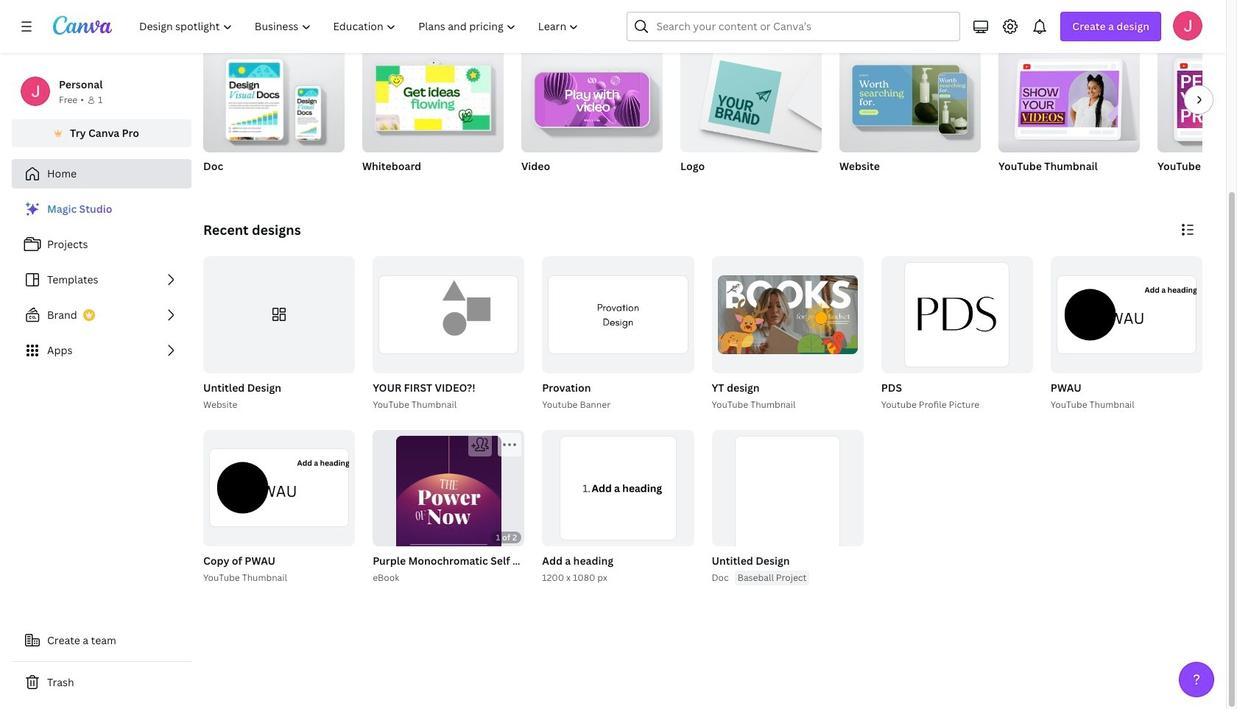 Task type: describe. For each thing, give the bounding box(es) containing it.
james peterson image
[[1174, 11, 1203, 41]]

top level navigation element
[[130, 12, 592, 41]]



Task type: vqa. For each thing, say whether or not it's contained in the screenshot.
list
yes



Task type: locate. For each thing, give the bounding box(es) containing it.
group
[[203, 41, 345, 192], [203, 41, 345, 152], [362, 41, 504, 192], [362, 41, 504, 152], [522, 41, 663, 192], [522, 41, 663, 152], [681, 41, 822, 192], [681, 41, 822, 152], [840, 41, 981, 192], [840, 41, 981, 152], [999, 41, 1140, 192], [999, 41, 1140, 152], [1158, 46, 1238, 192], [1158, 46, 1238, 152], [200, 256, 355, 412], [203, 256, 355, 373], [370, 256, 525, 412], [373, 256, 525, 373], [539, 256, 694, 412], [542, 256, 694, 373], [709, 256, 864, 412], [712, 256, 864, 373], [879, 256, 1033, 412], [882, 256, 1033, 373], [1048, 256, 1203, 412], [1051, 256, 1203, 373], [200, 430, 355, 586], [370, 430, 597, 604], [373, 430, 525, 604], [539, 430, 694, 586], [542, 430, 694, 547], [709, 430, 864, 586], [712, 430, 864, 584]]

Search search field
[[657, 13, 931, 41]]

None search field
[[627, 12, 961, 41]]

list
[[12, 194, 192, 365]]



